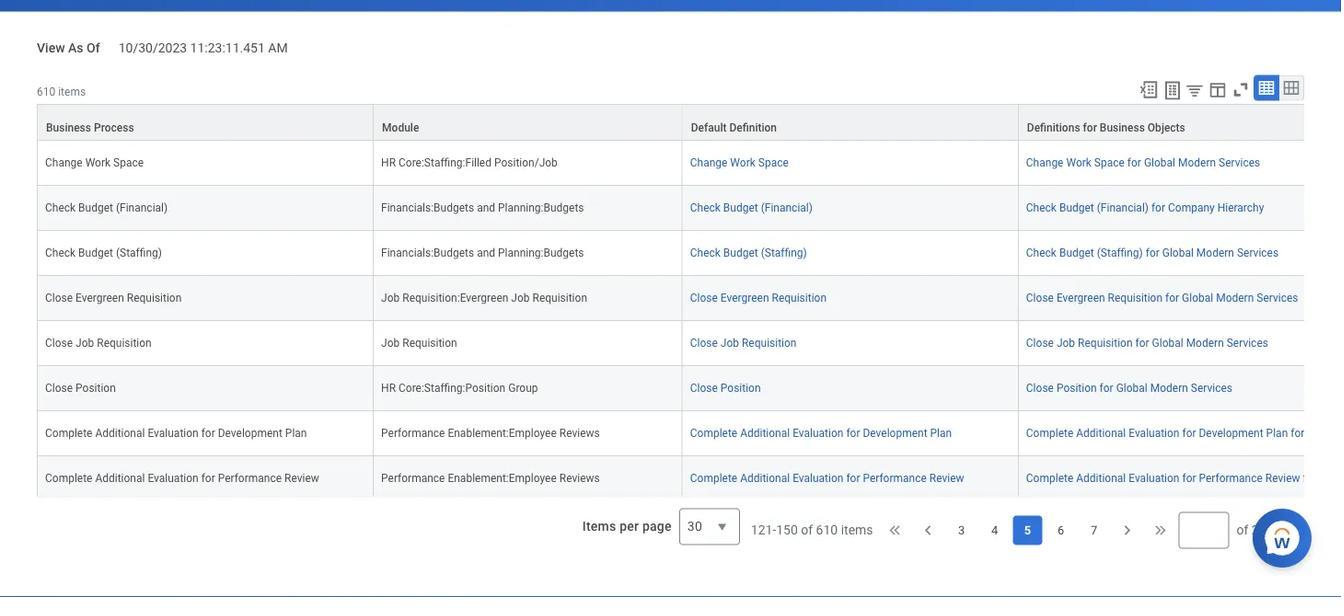 Task type: locate. For each thing, give the bounding box(es) containing it.
2 close position from the left
[[690, 382, 761, 395]]

610 inside status
[[817, 523, 838, 539]]

chevron 2x right small image
[[1152, 522, 1170, 540]]

development for complete additional evaluation for development plan for global link
[[1200, 427, 1264, 440]]

export to excel image
[[1139, 80, 1160, 100]]

close evergreen requisition for global modern services
[[1027, 292, 1299, 305]]

0 vertical spatial enablement:employee
[[448, 427, 557, 440]]

0 horizontal spatial position
[[76, 382, 116, 395]]

610 down view
[[37, 85, 55, 98]]

0 horizontal spatial change work space
[[45, 156, 144, 169]]

chevron 2x left small image
[[886, 522, 905, 540]]

global
[[1145, 156, 1176, 169], [1163, 247, 1194, 260], [1183, 292, 1214, 305], [1153, 337, 1184, 350], [1117, 382, 1148, 395], [1308, 427, 1339, 440]]

and down hr core:staffing:filled position/job
[[477, 202, 496, 214]]

change down 'default'
[[690, 156, 728, 169]]

1 horizontal spatial check budget (staffing)
[[690, 247, 807, 260]]

row up close job requisition link
[[37, 276, 1342, 321]]

0 horizontal spatial evergreen
[[76, 292, 124, 305]]

2 plan from the left
[[931, 427, 952, 440]]

budget for check budget (staffing) for global modern services link
[[1060, 247, 1095, 260]]

0 horizontal spatial development
[[218, 427, 283, 440]]

10/30/2023
[[119, 41, 187, 56]]

row containing close job requisition
[[37, 321, 1342, 366]]

(financial) down process
[[116, 202, 168, 214]]

close for close job requisition for global modern services link
[[1027, 337, 1054, 350]]

1 change from the left
[[45, 156, 83, 169]]

0 horizontal spatial close evergreen requisition
[[45, 292, 182, 305]]

2 horizontal spatial plan
[[1267, 427, 1289, 440]]

budget for check budget (staffing) link
[[724, 247, 759, 260]]

business down the 610 items
[[46, 121, 91, 134]]

change
[[45, 156, 83, 169], [690, 156, 728, 169], [1027, 156, 1064, 169]]

7 row from the top
[[37, 366, 1342, 412]]

modern down company
[[1197, 247, 1235, 260]]

1 horizontal spatial evergreen
[[721, 292, 770, 305]]

module button
[[374, 105, 682, 140]]

check budget (staffing)
[[45, 247, 162, 260], [690, 247, 807, 260]]

performance enablement:employee reviews for complete additional evaluation for performance review
[[381, 472, 600, 485]]

items up business process
[[58, 85, 86, 98]]

0 horizontal spatial (financial)
[[116, 202, 168, 214]]

close for close job requisition link
[[690, 337, 718, 350]]

close evergreen requisition
[[45, 292, 182, 305], [690, 292, 827, 305]]

1 of from the left
[[802, 523, 813, 539]]

list inside pagination element
[[947, 517, 1109, 546]]

1 check budget (staffing) from the left
[[45, 247, 162, 260]]

plan
[[285, 427, 307, 440], [931, 427, 952, 440], [1267, 427, 1289, 440]]

9 row from the top
[[37, 457, 1342, 502]]

row up page
[[37, 457, 1342, 502]]

enablement:employee for complete additional evaluation for development plan
[[448, 427, 557, 440]]

work down business process
[[85, 156, 111, 169]]

toolbar
[[1131, 75, 1305, 104]]

0 vertical spatial financials:budgets
[[381, 202, 474, 214]]

click to view/edit grid preferences image
[[1208, 80, 1229, 100]]

2 enablement:employee from the top
[[448, 472, 557, 485]]

global for budget
[[1163, 247, 1194, 260]]

evergreen for close evergreen requisition link
[[721, 292, 770, 305]]

row down 'default'
[[37, 141, 1342, 186]]

2 space from the left
[[759, 156, 789, 169]]

1 business from the left
[[46, 121, 91, 134]]

change down business process
[[45, 156, 83, 169]]

1 horizontal spatial change
[[690, 156, 728, 169]]

budget
[[78, 202, 113, 214], [724, 202, 759, 214], [1060, 202, 1095, 214], [78, 247, 113, 260], [724, 247, 759, 260], [1060, 247, 1095, 260]]

610
[[37, 85, 55, 98], [817, 523, 838, 539]]

0 vertical spatial hr
[[381, 156, 396, 169]]

work down the definitions
[[1067, 156, 1092, 169]]

7 button
[[1080, 517, 1109, 546]]

change work space
[[45, 156, 144, 169], [690, 156, 789, 169]]

main content containing view as of
[[0, 0, 1342, 598]]

row down check budget (financial) link
[[37, 231, 1342, 276]]

default definition
[[691, 121, 777, 134]]

global down objects
[[1145, 156, 1176, 169]]

financials:budgets
[[381, 202, 474, 214], [381, 247, 474, 260]]

1 horizontal spatial work
[[731, 156, 756, 169]]

0 vertical spatial financials:budgets and planning:budgets
[[381, 202, 584, 214]]

7
[[1091, 524, 1098, 538]]

1 vertical spatial and
[[477, 247, 496, 260]]

chevron left small image
[[920, 522, 938, 540]]

1 horizontal spatial review
[[930, 472, 965, 485]]

1 horizontal spatial (financial)
[[761, 202, 813, 214]]

2 check budget (financial) from the left
[[690, 202, 813, 214]]

2 hr from the top
[[381, 382, 396, 395]]

3 review from the left
[[1266, 472, 1301, 485]]

3 evergreen from the left
[[1057, 292, 1106, 305]]

0 horizontal spatial space
[[113, 156, 144, 169]]

items inside status
[[841, 523, 874, 539]]

2 change from the left
[[690, 156, 728, 169]]

2 horizontal spatial evergreen
[[1057, 292, 1106, 305]]

space
[[113, 156, 144, 169], [759, 156, 789, 169], [1095, 156, 1125, 169]]

business up change work space for global modern services 'link' at the right of the page
[[1100, 121, 1146, 134]]

2 complete additional evaluation for performance review from the left
[[690, 472, 965, 485]]

check
[[45, 202, 76, 214], [690, 202, 721, 214], [1027, 202, 1057, 214], [45, 247, 76, 260], [690, 247, 721, 260], [1027, 247, 1057, 260]]

2 horizontal spatial (financial)
[[1098, 202, 1149, 214]]

complete for complete additional evaluation for development plan link
[[690, 427, 738, 440]]

0 vertical spatial reviews
[[560, 427, 600, 440]]

requisition
[[127, 292, 182, 305], [533, 292, 588, 305], [772, 292, 827, 305], [1109, 292, 1163, 305], [97, 337, 152, 350], [403, 337, 457, 350], [742, 337, 797, 350], [1079, 337, 1133, 350]]

1 horizontal spatial (staffing)
[[761, 247, 807, 260]]

610 items
[[37, 85, 86, 98]]

2 change work space from the left
[[690, 156, 789, 169]]

modern up complete additional evaluation for development plan for global link
[[1151, 382, 1189, 395]]

hr down module
[[381, 156, 396, 169]]

1 complete additional evaluation for development plan from the left
[[45, 427, 307, 440]]

row down 'change work space' link
[[37, 186, 1342, 231]]

2 horizontal spatial review
[[1266, 472, 1301, 485]]

row up 'change work space' link
[[37, 104, 1342, 141]]

0 vertical spatial items
[[58, 85, 86, 98]]

3 development from the left
[[1200, 427, 1264, 440]]

check budget (financial) up check budget (staffing) link
[[690, 202, 813, 214]]

0 horizontal spatial change
[[45, 156, 83, 169]]

check for check budget (staffing) for global modern services link
[[1027, 247, 1057, 260]]

1 planning:budgets from the top
[[498, 202, 584, 214]]

2 (staffing) from the left
[[761, 247, 807, 260]]

610 right "150"
[[817, 523, 838, 539]]

change work space down business process
[[45, 156, 144, 169]]

close evergreen requisition for global modern services link
[[1027, 292, 1299, 305]]

default
[[691, 121, 727, 134]]

2 review from the left
[[930, 472, 965, 485]]

0 horizontal spatial close position
[[45, 382, 116, 395]]

1 horizontal spatial space
[[759, 156, 789, 169]]

1 horizontal spatial of
[[1237, 523, 1249, 539]]

close for close position for global modern services 'link'
[[1027, 382, 1054, 395]]

financials:budgets and planning:budgets down hr core:staffing:filled position/job
[[381, 202, 584, 214]]

(financial) down change work space for global modern services 'link' at the right of the page
[[1098, 202, 1149, 214]]

1 enablement:employee from the top
[[448, 427, 557, 440]]

close
[[45, 292, 73, 305], [690, 292, 718, 305], [1027, 292, 1054, 305], [45, 337, 73, 350], [690, 337, 718, 350], [1027, 337, 1054, 350], [45, 382, 73, 395], [690, 382, 718, 395], [1027, 382, 1054, 395]]

0 vertical spatial planning:budgets
[[498, 202, 584, 214]]

and up 'job requisition:evergreen job requisition'
[[477, 247, 496, 260]]

2 horizontal spatial work
[[1067, 156, 1092, 169]]

view
[[37, 41, 65, 56]]

position
[[76, 382, 116, 395], [721, 382, 761, 395], [1057, 382, 1097, 395]]

modern down hierarchy
[[1217, 292, 1255, 305]]

3 work from the left
[[1067, 156, 1092, 169]]

export to worksheets image
[[1162, 80, 1184, 102]]

1 close position from the left
[[45, 382, 116, 395]]

evergreen for close evergreen requisition for global modern services link
[[1057, 292, 1106, 305]]

development
[[218, 427, 283, 440], [863, 427, 928, 440], [1200, 427, 1264, 440]]

items per page element
[[580, 498, 740, 557]]

0 horizontal spatial check budget (financial)
[[45, 202, 168, 214]]

evaluation
[[148, 427, 199, 440], [793, 427, 844, 440], [1129, 427, 1180, 440], [148, 472, 199, 485], [793, 472, 844, 485], [1129, 472, 1180, 485]]

change down the definitions
[[1027, 156, 1064, 169]]

toolbar inside main content
[[1131, 75, 1305, 104]]

hr down job requisition at the bottom of page
[[381, 382, 396, 395]]

space for 'change work space' link
[[759, 156, 789, 169]]

financials:budgets and planning:budgets up 'job requisition:evergreen job requisition'
[[381, 247, 584, 260]]

0 horizontal spatial complete additional evaluation for performance review
[[45, 472, 319, 485]]

2 close job requisition from the left
[[690, 337, 797, 350]]

list containing 3
[[947, 517, 1109, 546]]

row down close job requisition link
[[37, 366, 1342, 412]]

1 vertical spatial planning:budgets
[[498, 247, 584, 260]]

1 complete additional evaluation for performance review from the left
[[45, 472, 319, 485]]

1 financials:budgets from the top
[[381, 202, 474, 214]]

complete additional evaluation for development plan link
[[690, 427, 952, 440]]

requisition:evergreen
[[403, 292, 509, 305]]

pages
[[1270, 523, 1305, 539]]

0 horizontal spatial close job requisition
[[45, 337, 152, 350]]

1 horizontal spatial check budget (financial)
[[690, 202, 813, 214]]

modern
[[1179, 156, 1217, 169], [1197, 247, 1235, 260], [1217, 292, 1255, 305], [1187, 337, 1225, 350], [1151, 382, 1189, 395]]

row up close position link
[[37, 321, 1342, 366]]

of right "150"
[[802, 523, 813, 539]]

business
[[46, 121, 91, 134], [1100, 121, 1146, 134]]

financials:budgets and planning:budgets for check budget (staffing)
[[381, 247, 584, 260]]

2 horizontal spatial change
[[1027, 156, 1064, 169]]

hr
[[381, 156, 396, 169], [381, 382, 396, 395]]

budget for check budget (financial) link
[[724, 202, 759, 214]]

1 horizontal spatial complete additional evaluation for performance review
[[690, 472, 965, 485]]

financials:budgets for check budget (staffing)
[[381, 247, 474, 260]]

of left 21
[[1237, 523, 1249, 539]]

complete additional evaluation for development plan
[[45, 427, 307, 440], [690, 427, 952, 440]]

space down definitions for business objects
[[1095, 156, 1125, 169]]

of
[[802, 523, 813, 539], [1237, 523, 1249, 539]]

2 complete additional evaluation for development plan from the left
[[690, 427, 952, 440]]

job requisition
[[381, 337, 457, 350]]

modern down definitions for business objects popup button
[[1179, 156, 1217, 169]]

2 business from the left
[[1100, 121, 1146, 134]]

check budget (staffing) link
[[690, 247, 807, 260]]

global down company
[[1163, 247, 1194, 260]]

planning:budgets up 'job requisition:evergreen job requisition'
[[498, 247, 584, 260]]

1 development from the left
[[218, 427, 283, 440]]

enablement:employee
[[448, 427, 557, 440], [448, 472, 557, 485]]

1 financials:budgets and planning:budgets from the top
[[381, 202, 584, 214]]

evaluation for 'complete additional evaluation for performance review for glob' link
[[1129, 472, 1180, 485]]

space down definition
[[759, 156, 789, 169]]

2 financials:budgets from the top
[[381, 247, 474, 260]]

planning:budgets for check budget (staffing)
[[498, 247, 584, 260]]

financials:budgets up requisition:evergreen
[[381, 247, 474, 260]]

2 planning:budgets from the top
[[498, 247, 584, 260]]

1 horizontal spatial position
[[721, 382, 761, 395]]

0 horizontal spatial complete additional evaluation for development plan
[[45, 427, 307, 440]]

planning:budgets
[[498, 202, 584, 214], [498, 247, 584, 260]]

(financial) up check budget (staffing) link
[[761, 202, 813, 214]]

2 horizontal spatial position
[[1057, 382, 1097, 395]]

3 position from the left
[[1057, 382, 1097, 395]]

performance enablement:employee reviews for complete additional evaluation for development plan
[[381, 427, 600, 440]]

3
[[959, 524, 965, 538]]

1 vertical spatial financials:budgets
[[381, 247, 474, 260]]

2 financials:budgets and planning:budgets from the top
[[381, 247, 584, 260]]

items
[[58, 85, 86, 98], [841, 523, 874, 539]]

1 vertical spatial reviews
[[560, 472, 600, 485]]

for
[[1084, 121, 1098, 134], [1128, 156, 1142, 169], [1152, 202, 1166, 214], [1146, 247, 1160, 260], [1166, 292, 1180, 305], [1136, 337, 1150, 350], [1100, 382, 1114, 395], [201, 427, 215, 440], [847, 427, 861, 440], [1183, 427, 1197, 440], [1291, 427, 1305, 440], [201, 472, 215, 485], [847, 472, 861, 485], [1183, 472, 1197, 485], [1304, 472, 1318, 485]]

plan for complete additional evaluation for development plan for global link
[[1267, 427, 1289, 440]]

2 and from the top
[[477, 247, 496, 260]]

module
[[382, 121, 419, 134]]

3 change from the left
[[1027, 156, 1064, 169]]

2 horizontal spatial (staffing)
[[1098, 247, 1144, 260]]

2 horizontal spatial space
[[1095, 156, 1125, 169]]

space down process
[[113, 156, 144, 169]]

work for 'change work space' link
[[731, 156, 756, 169]]

6 button
[[1047, 517, 1076, 546]]

121-150 of 610 items status
[[751, 522, 874, 540]]

2 close evergreen requisition from the left
[[690, 292, 827, 305]]

2 row from the top
[[37, 141, 1342, 186]]

change work space down 'default definition'
[[690, 156, 789, 169]]

and for check budget (staffing)
[[477, 247, 496, 260]]

1 performance enablement:employee reviews from the top
[[381, 427, 600, 440]]

additional
[[95, 427, 145, 440], [741, 427, 790, 440], [1077, 427, 1127, 440], [95, 472, 145, 485], [741, 472, 790, 485], [1077, 472, 1127, 485]]

0 vertical spatial and
[[477, 202, 496, 214]]

0 horizontal spatial work
[[85, 156, 111, 169]]

1 horizontal spatial 610
[[817, 523, 838, 539]]

2 evergreen from the left
[[721, 292, 770, 305]]

2 (financial) from the left
[[761, 202, 813, 214]]

1 vertical spatial 610
[[817, 523, 838, 539]]

change work space link
[[690, 156, 789, 169]]

1 reviews from the top
[[560, 427, 600, 440]]

0 horizontal spatial business
[[46, 121, 91, 134]]

definitions
[[1028, 121, 1081, 134]]

1 (staffing) from the left
[[116, 247, 162, 260]]

default definition button
[[683, 105, 1018, 140]]

list
[[947, 517, 1109, 546]]

3 row from the top
[[37, 186, 1342, 231]]

company
[[1169, 202, 1215, 214]]

check budget (financial)
[[45, 202, 168, 214], [690, 202, 813, 214]]

modern for close evergreen requisition for global modern services
[[1217, 292, 1255, 305]]

main content
[[0, 0, 1342, 598]]

1 and from the top
[[477, 202, 496, 214]]

(financial)
[[116, 202, 168, 214], [761, 202, 813, 214], [1098, 202, 1149, 214]]

1 vertical spatial hr
[[381, 382, 396, 395]]

Go to page number text field
[[1179, 513, 1230, 550]]

0 horizontal spatial check budget (staffing)
[[45, 247, 162, 260]]

planning:budgets down position/job
[[498, 202, 584, 214]]

1 horizontal spatial plan
[[931, 427, 952, 440]]

job
[[381, 292, 400, 305], [511, 292, 530, 305], [76, 337, 94, 350], [381, 337, 400, 350], [721, 337, 740, 350], [1057, 337, 1076, 350]]

check budget (staffing) for global modern services
[[1027, 247, 1279, 260]]

2 check budget (staffing) from the left
[[690, 247, 807, 260]]

financials:budgets down core:staffing:filled
[[381, 202, 474, 214]]

1 hr from the top
[[381, 156, 396, 169]]

evaluation for complete additional evaluation for performance review link
[[793, 472, 844, 485]]

1 vertical spatial financials:budgets and planning:budgets
[[381, 247, 584, 260]]

close job requisition
[[45, 337, 152, 350], [690, 337, 797, 350]]

performance enablement:employee reviews
[[381, 427, 600, 440], [381, 472, 600, 485]]

check budget (financial) down process
[[45, 202, 168, 214]]

2 performance enablement:employee reviews from the top
[[381, 472, 600, 485]]

3 (financial) from the left
[[1098, 202, 1149, 214]]

work down 'default definition'
[[731, 156, 756, 169]]

6 row from the top
[[37, 321, 1342, 366]]

row containing change work space
[[37, 141, 1342, 186]]

3 space from the left
[[1095, 156, 1125, 169]]

enablement:employee for complete additional evaluation for performance review
[[448, 472, 557, 485]]

121-
[[751, 523, 777, 539]]

2 reviews from the top
[[560, 472, 600, 485]]

services
[[1219, 156, 1261, 169], [1238, 247, 1279, 260], [1257, 292, 1299, 305], [1227, 337, 1269, 350], [1192, 382, 1233, 395]]

global down the close evergreen requisition for global modern services
[[1153, 337, 1184, 350]]

services for close evergreen requisition for global modern services
[[1257, 292, 1299, 305]]

0 horizontal spatial (staffing)
[[116, 247, 162, 260]]

3 (staffing) from the left
[[1098, 247, 1144, 260]]

2 position from the left
[[721, 382, 761, 395]]

complete for complete additional evaluation for performance review link
[[690, 472, 738, 485]]

business inside popup button
[[46, 121, 91, 134]]

group
[[509, 382, 538, 395]]

1 horizontal spatial items
[[841, 523, 874, 539]]

1 horizontal spatial business
[[1100, 121, 1146, 134]]

0 horizontal spatial plan
[[285, 427, 307, 440]]

1 horizontal spatial development
[[863, 427, 928, 440]]

2 development from the left
[[863, 427, 928, 440]]

row
[[37, 104, 1342, 141], [37, 141, 1342, 186], [37, 186, 1342, 231], [37, 231, 1342, 276], [37, 276, 1342, 321], [37, 321, 1342, 366], [37, 366, 1342, 412], [37, 412, 1342, 457], [37, 457, 1342, 502]]

workday assistant region
[[1253, 502, 1320, 568]]

0 horizontal spatial of
[[802, 523, 813, 539]]

modern down the close evergreen requisition for global modern services
[[1187, 337, 1225, 350]]

check budget (financial) link
[[690, 202, 813, 214]]

1 horizontal spatial change work space
[[690, 156, 789, 169]]

1 row from the top
[[37, 104, 1342, 141]]

row down close position link
[[37, 412, 1342, 457]]

8 row from the top
[[37, 412, 1342, 457]]

close position
[[45, 382, 116, 395], [690, 382, 761, 395]]

0 horizontal spatial 610
[[37, 85, 55, 98]]

1 vertical spatial items
[[841, 523, 874, 539]]

business process
[[46, 121, 134, 134]]

row containing business process
[[37, 104, 1342, 141]]

1 horizontal spatial close evergreen requisition
[[690, 292, 827, 305]]

1 horizontal spatial complete additional evaluation for development plan
[[690, 427, 952, 440]]

3 plan from the left
[[1267, 427, 1289, 440]]

work
[[85, 156, 111, 169], [731, 156, 756, 169], [1067, 156, 1092, 169]]

1 vertical spatial performance enablement:employee reviews
[[381, 472, 600, 485]]

2 work from the left
[[731, 156, 756, 169]]

1 horizontal spatial close job requisition
[[690, 337, 797, 350]]

2 horizontal spatial development
[[1200, 427, 1264, 440]]

business inside popup button
[[1100, 121, 1146, 134]]

0 vertical spatial performance enablement:employee reviews
[[381, 427, 600, 440]]

4 row from the top
[[37, 231, 1342, 276]]

5 row from the top
[[37, 276, 1342, 321]]

0 horizontal spatial review
[[285, 472, 319, 485]]

close for close evergreen requisition for global modern services link
[[1027, 292, 1054, 305]]

global down check budget (staffing) for global modern services link
[[1183, 292, 1214, 305]]

1 horizontal spatial close position
[[690, 382, 761, 395]]

close job requisition link
[[690, 337, 797, 350]]

1 vertical spatial enablement:employee
[[448, 472, 557, 485]]

complete additional evaluation for performance review
[[45, 472, 319, 485], [690, 472, 965, 485]]

performance
[[381, 427, 445, 440], [218, 472, 282, 485], [381, 472, 445, 485], [863, 472, 927, 485], [1200, 472, 1263, 485]]

fullscreen image
[[1231, 80, 1252, 100]]

(staffing)
[[116, 247, 162, 260], [761, 247, 807, 260], [1098, 247, 1144, 260]]

items left chevron 2x left small icon
[[841, 523, 874, 539]]



Task type: describe. For each thing, give the bounding box(es) containing it.
review for 'complete additional evaluation for performance review for glob' link
[[1266, 472, 1301, 485]]

complete additional evaluation for development plan for global link
[[1027, 427, 1342, 440]]

121-150 of 610 items
[[751, 523, 874, 539]]

modern for check budget (staffing) for global modern services
[[1197, 247, 1235, 260]]

core:staffing:filled
[[399, 156, 492, 169]]

1 plan from the left
[[285, 427, 307, 440]]

hierarchy
[[1218, 202, 1265, 214]]

complete additional evaluation for performance review for glob
[[1027, 472, 1342, 485]]

complete for 'complete additional evaluation for performance review for glob' link
[[1027, 472, 1074, 485]]

close job requisition for global modern services link
[[1027, 337, 1269, 350]]

hr core:staffing:filled position/job
[[381, 156, 558, 169]]

select to filter grid data image
[[1185, 81, 1206, 100]]

evaluation for complete additional evaluation for development plan for global link
[[1129, 427, 1180, 440]]

definitions for business objects
[[1028, 121, 1186, 134]]

table image
[[1258, 79, 1276, 97]]

global for evergreen
[[1183, 292, 1214, 305]]

additional for complete additional evaluation for development plan for global link
[[1077, 427, 1127, 440]]

of 21 pages
[[1237, 523, 1305, 539]]

hr for hr core:staffing:position group
[[381, 382, 396, 395]]

1 change work space from the left
[[45, 156, 144, 169]]

row containing complete additional evaluation for development plan
[[37, 412, 1342, 457]]

modern for change work space for global modern services
[[1179, 156, 1217, 169]]

row containing complete additional evaluation for performance review
[[37, 457, 1342, 502]]

1 space from the left
[[113, 156, 144, 169]]

work for change work space for global modern services 'link' at the right of the page
[[1067, 156, 1092, 169]]

am
[[268, 41, 288, 56]]

change for change work space for global modern services 'link' at the right of the page
[[1027, 156, 1064, 169]]

(staffing) for check budget (staffing) for global modern services link
[[1098, 247, 1144, 260]]

additional for 'complete additional evaluation for performance review for glob' link
[[1077, 472, 1127, 485]]

planning:budgets for check budget (financial)
[[498, 202, 584, 214]]

3 button
[[947, 517, 977, 546]]

per
[[620, 520, 639, 535]]

modern for close job requisition for global modern services
[[1187, 337, 1225, 350]]

review for complete additional evaluation for performance review link
[[930, 472, 965, 485]]

hr for hr core:staffing:filled position/job
[[381, 156, 396, 169]]

1 work from the left
[[85, 156, 111, 169]]

view as of
[[37, 41, 100, 56]]

row containing check budget (financial)
[[37, 186, 1342, 231]]

check budget (staffing) for global modern services link
[[1027, 247, 1279, 260]]

definitions for business objects button
[[1019, 105, 1342, 140]]

close position link
[[690, 382, 761, 395]]

objects
[[1148, 121, 1186, 134]]

pagination element
[[751, 498, 1305, 564]]

21
[[1252, 523, 1267, 539]]

job requisition:evergreen job requisition
[[381, 292, 588, 305]]

process
[[94, 121, 134, 134]]

plan for complete additional evaluation for development plan link
[[931, 427, 952, 440]]

chevron right small image
[[1119, 522, 1137, 540]]

(financial) for check budget (financial) link
[[761, 202, 813, 214]]

close for close position link
[[690, 382, 718, 395]]

as
[[68, 41, 83, 56]]

complete additional evaluation for performance review for glob link
[[1027, 472, 1342, 485]]

glob
[[1320, 472, 1342, 485]]

of
[[87, 41, 100, 56]]

items per page
[[583, 520, 672, 535]]

reviews for complete additional evaluation for development plan
[[560, 427, 600, 440]]

4 button
[[980, 517, 1010, 546]]

expand table image
[[1283, 79, 1301, 97]]

4
[[992, 524, 999, 538]]

0 vertical spatial 610
[[37, 85, 55, 98]]

check for check budget (financial) for company hierarchy link
[[1027, 202, 1057, 214]]

global for work
[[1145, 156, 1176, 169]]

11:23:11.451
[[190, 41, 265, 56]]

row containing close evergreen requisition
[[37, 276, 1342, 321]]

financials:budgets for check budget (financial)
[[381, 202, 474, 214]]

complete additional evaluation for performance review link
[[690, 472, 965, 485]]

1 position from the left
[[76, 382, 116, 395]]

close position for global modern services
[[1027, 382, 1233, 395]]

change for 'change work space' link
[[690, 156, 728, 169]]

complete additional evaluation for development plan for global 
[[1027, 427, 1342, 440]]

global up glob on the right bottom
[[1308, 427, 1339, 440]]

close position for global modern services link
[[1027, 382, 1233, 395]]

1 (financial) from the left
[[116, 202, 168, 214]]

services for change work space for global modern services
[[1219, 156, 1261, 169]]

evaluation for complete additional evaluation for development plan link
[[793, 427, 844, 440]]

6
[[1058, 524, 1065, 538]]

1 evergreen from the left
[[76, 292, 124, 305]]

check for check budget (staffing) link
[[690, 247, 721, 260]]

hr core:staffing:position group
[[381, 382, 538, 395]]

(financial) for check budget (financial) for company hierarchy link
[[1098, 202, 1149, 214]]

close job requisition for global modern services
[[1027, 337, 1269, 350]]

1 close evergreen requisition from the left
[[45, 292, 182, 305]]

business process button
[[38, 105, 373, 140]]

services for check budget (staffing) for global modern services
[[1238, 247, 1279, 260]]

position for close position for global modern services 'link'
[[1057, 382, 1097, 395]]

row containing check budget (staffing)
[[37, 231, 1342, 276]]

items
[[583, 520, 617, 535]]

check budget (financial) for company hierarchy link
[[1027, 202, 1265, 214]]

check for check budget (financial) link
[[690, 202, 721, 214]]

budget for check budget (financial) for company hierarchy link
[[1060, 202, 1095, 214]]

150
[[777, 523, 798, 539]]

(staffing) for check budget (staffing) link
[[761, 247, 807, 260]]

position for close position link
[[721, 382, 761, 395]]

financials:budgets and planning:budgets for check budget (financial)
[[381, 202, 584, 214]]

complete for complete additional evaluation for development plan for global link
[[1027, 427, 1074, 440]]

position/job
[[495, 156, 558, 169]]

view as of element
[[119, 29, 288, 57]]

row containing close position
[[37, 366, 1342, 412]]

1 check budget (financial) from the left
[[45, 202, 168, 214]]

reviews for complete additional evaluation for performance review
[[560, 472, 600, 485]]

global for job
[[1153, 337, 1184, 350]]

services for close job requisition for global modern services
[[1227, 337, 1269, 350]]

close for close evergreen requisition link
[[690, 292, 718, 305]]

global down close job requisition for global modern services
[[1117, 382, 1148, 395]]

of inside status
[[802, 523, 813, 539]]

check budget (financial) for company hierarchy
[[1027, 202, 1265, 214]]

additional for complete additional evaluation for development plan link
[[741, 427, 790, 440]]

core:staffing:position
[[399, 382, 506, 395]]

change work space for global modern services
[[1027, 156, 1261, 169]]

close evergreen requisition link
[[690, 292, 827, 305]]

for inside popup button
[[1084, 121, 1098, 134]]

space for change work space for global modern services 'link' at the right of the page
[[1095, 156, 1125, 169]]

2 of from the left
[[1237, 523, 1249, 539]]

10/30/2023 11:23:11.451 am
[[119, 41, 288, 56]]

definition
[[730, 121, 777, 134]]

1 close job requisition from the left
[[45, 337, 152, 350]]

development for complete additional evaluation for development plan link
[[863, 427, 928, 440]]

and for check budget (financial)
[[477, 202, 496, 214]]

change work space for global modern services link
[[1027, 156, 1261, 169]]

additional for complete additional evaluation for performance review link
[[741, 472, 790, 485]]

0 horizontal spatial items
[[58, 85, 86, 98]]

page
[[643, 520, 672, 535]]

1 review from the left
[[285, 472, 319, 485]]



Task type: vqa. For each thing, say whether or not it's contained in the screenshot.
View As Of element
yes



